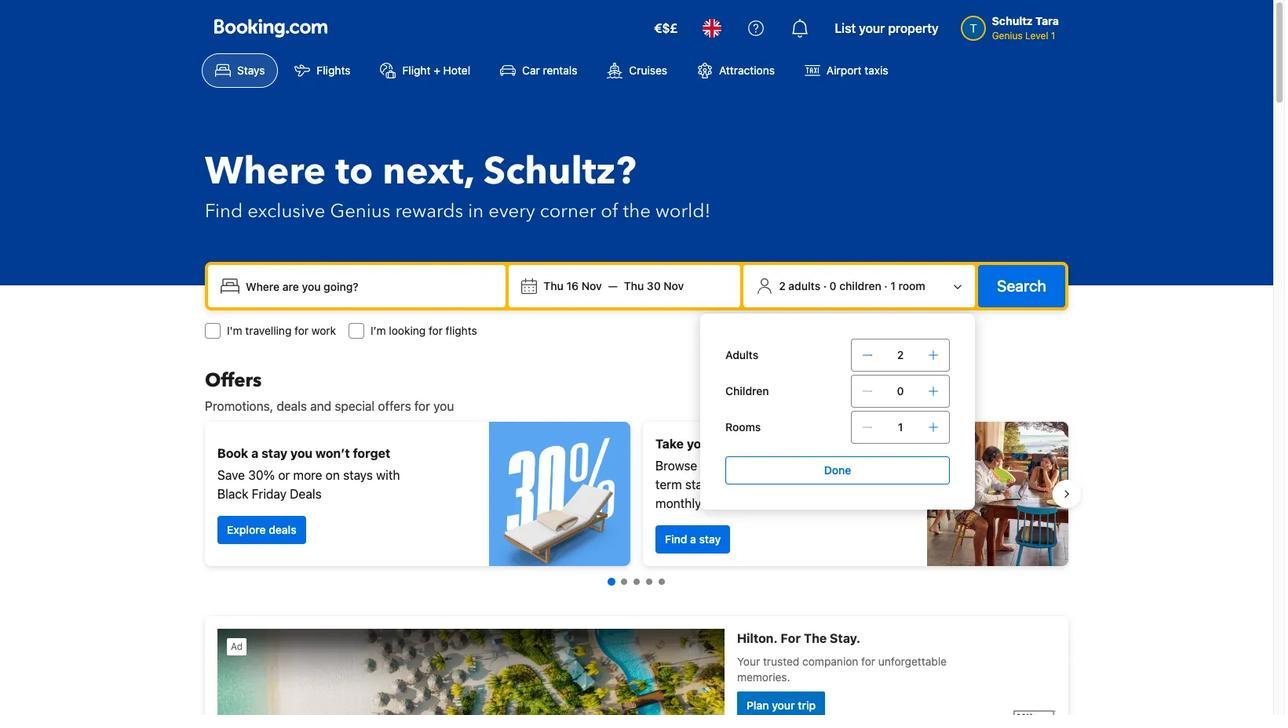 Task type: locate. For each thing, give the bounding box(es) containing it.
1 horizontal spatial stay
[[699, 533, 721, 546]]

2 horizontal spatial 1
[[1051, 30, 1055, 42]]

2 vertical spatial 1
[[898, 421, 903, 434]]

your right list
[[859, 21, 885, 35]]

1 horizontal spatial your
[[859, 21, 885, 35]]

1 vertical spatial genius
[[330, 199, 390, 225]]

deals
[[277, 400, 307, 414], [269, 524, 296, 537]]

1 horizontal spatial 2
[[897, 349, 904, 362]]

0 horizontal spatial ·
[[823, 279, 827, 293]]

adults
[[788, 279, 820, 293]]

0 horizontal spatial a
[[251, 447, 258, 461]]

2
[[779, 279, 786, 293], [897, 349, 904, 362]]

1 vertical spatial you
[[290, 447, 313, 461]]

long-
[[810, 459, 840, 473]]

· right children at top right
[[884, 279, 888, 293]]

—
[[608, 279, 618, 293]]

1 vertical spatial a
[[690, 533, 696, 546]]

1 horizontal spatial thu
[[624, 279, 644, 293]]

for inside offers promotions, deals and special offers for you
[[414, 400, 430, 414]]

explore deals link
[[217, 517, 306, 545]]

deals left and
[[277, 400, 307, 414]]

1 horizontal spatial find
[[665, 533, 687, 546]]

your right take
[[687, 437, 714, 451]]

stay inside book a stay you won't forget save 30% or more on stays with black friday deals
[[261, 447, 287, 461]]

30
[[647, 279, 661, 293]]

0 vertical spatial a
[[251, 447, 258, 461]]

2 for 2 adults · 0 children · 1 room
[[779, 279, 786, 293]]

0 vertical spatial 1
[[1051, 30, 1055, 42]]

1 up done button
[[898, 421, 903, 434]]

i'm looking for flights
[[371, 324, 477, 338]]

genius down 'schultz'
[[992, 30, 1023, 42]]

a right book
[[251, 447, 258, 461]]

1 vertical spatial 2
[[897, 349, 904, 362]]

book
[[217, 447, 248, 461]]

0 vertical spatial you
[[433, 400, 454, 414]]

0 horizontal spatial nov
[[581, 279, 602, 293]]

you inside offers promotions, deals and special offers for you
[[433, 400, 454, 414]]

reduced
[[770, 478, 817, 492]]

for left 'flights'
[[429, 324, 443, 338]]

1 left room
[[890, 279, 896, 293]]

progress bar
[[608, 579, 665, 586]]

0 horizontal spatial genius
[[330, 199, 390, 225]]

your
[[859, 21, 885, 35], [687, 437, 714, 451]]

0
[[830, 279, 837, 293], [897, 385, 904, 398]]

1 horizontal spatial a
[[690, 533, 696, 546]]

progress bar inside offers main content
[[608, 579, 665, 586]]

find down "where"
[[205, 199, 243, 225]]

stays
[[343, 469, 373, 483]]

friday
[[252, 488, 287, 502]]

1 vertical spatial 0
[[897, 385, 904, 398]]

1 · from the left
[[823, 279, 827, 293]]

your inside list your property link
[[859, 21, 885, 35]]

you right "offers" on the left of page
[[433, 400, 454, 414]]

done
[[824, 464, 851, 477]]

· right adults
[[823, 279, 827, 293]]

0 vertical spatial stay
[[261, 447, 287, 461]]

nov
[[581, 279, 602, 293], [664, 279, 684, 293]]

list your property link
[[825, 9, 948, 47]]

0 horizontal spatial thu
[[544, 279, 563, 293]]

30%
[[248, 469, 275, 483]]

find a stay link
[[655, 526, 730, 554]]

0 horizontal spatial you
[[290, 447, 313, 461]]

adults
[[725, 349, 758, 362]]

thu left 16
[[544, 279, 563, 293]]

0 horizontal spatial 1
[[890, 279, 896, 293]]

1 vertical spatial your
[[687, 437, 714, 451]]

0 vertical spatial your
[[859, 21, 885, 35]]

rates.
[[705, 497, 737, 511]]

a inside book a stay you won't forget save 30% or more on stays with black friday deals
[[251, 447, 258, 461]]

schultz tara genius level 1
[[992, 14, 1059, 42]]

0 horizontal spatial stay
[[261, 447, 287, 461]]

or
[[278, 469, 290, 483]]

2 thu from the left
[[624, 279, 644, 293]]

next,
[[383, 146, 474, 198]]

stay up the or
[[261, 447, 287, 461]]

nov right 30
[[664, 279, 684, 293]]

thu 30 nov button
[[618, 272, 690, 301]]

1 horizontal spatial nov
[[664, 279, 684, 293]]

1 horizontal spatial you
[[433, 400, 454, 414]]

offers
[[378, 400, 411, 414]]

genius down to
[[330, 199, 390, 225]]

on
[[326, 469, 340, 483]]

a for find
[[690, 533, 696, 546]]

deals
[[290, 488, 322, 502]]

1
[[1051, 30, 1055, 42], [890, 279, 896, 293], [898, 421, 903, 434]]

book a stay you won't forget save 30% or more on stays with black friday deals
[[217, 447, 400, 502]]

1 vertical spatial stay
[[699, 533, 721, 546]]

work
[[312, 324, 336, 338]]

region
[[192, 416, 1081, 573]]

0 horizontal spatial your
[[687, 437, 714, 451]]

0 horizontal spatial 2
[[779, 279, 786, 293]]

nov right 16
[[581, 279, 602, 293]]

stay for find
[[699, 533, 721, 546]]

1 vertical spatial deals
[[269, 524, 296, 537]]

genius inside "where to next, schultz? find exclusive genius rewards in every corner of the world!"
[[330, 199, 390, 225]]

1 vertical spatial find
[[665, 533, 687, 546]]

airport taxis link
[[791, 53, 902, 88]]

1 vertical spatial 1
[[890, 279, 896, 293]]

advertisement region
[[205, 617, 1068, 716]]

attractions
[[719, 64, 775, 77]]

you
[[433, 400, 454, 414], [290, 447, 313, 461]]

with
[[376, 469, 400, 483]]

0 vertical spatial deals
[[277, 400, 307, 414]]

genius inside "schultz tara genius level 1"
[[992, 30, 1023, 42]]

take
[[655, 437, 684, 451]]

your inside take your longest holiday yet browse properties offering long- term stays, many at reduced monthly rates.
[[687, 437, 714, 451]]

0 vertical spatial find
[[205, 199, 243, 225]]

0 vertical spatial genius
[[992, 30, 1023, 42]]

2 left adults
[[779, 279, 786, 293]]

schultz?
[[483, 146, 636, 198]]

of
[[601, 199, 618, 225]]

find inside "where to next, schultz? find exclusive genius rewards in every corner of the world!"
[[205, 199, 243, 225]]

attractions link
[[684, 53, 788, 88]]

1 thu from the left
[[544, 279, 563, 293]]

1 horizontal spatial 0
[[897, 385, 904, 398]]

stay down rates.
[[699, 533, 721, 546]]

monthly
[[655, 497, 701, 511]]

1 down tara
[[1051, 30, 1055, 42]]

where
[[205, 146, 326, 198]]

0 horizontal spatial 0
[[830, 279, 837, 293]]

hotel
[[443, 64, 470, 77]]

Where are you going? field
[[239, 272, 500, 301]]

properties
[[701, 459, 759, 473]]

0 vertical spatial 2
[[779, 279, 786, 293]]

find
[[205, 199, 243, 225], [665, 533, 687, 546]]

0 vertical spatial 0
[[830, 279, 837, 293]]

a down monthly
[[690, 533, 696, 546]]

corner
[[540, 199, 596, 225]]

1 horizontal spatial ·
[[884, 279, 888, 293]]

2 down room
[[897, 349, 904, 362]]

2 inside button
[[779, 279, 786, 293]]

1 horizontal spatial genius
[[992, 30, 1023, 42]]

stay
[[261, 447, 287, 461], [699, 533, 721, 546]]

1 inside "schultz tara genius level 1"
[[1051, 30, 1055, 42]]

0 horizontal spatial find
[[205, 199, 243, 225]]

exclusive
[[248, 199, 325, 225]]

for left work
[[294, 324, 309, 338]]

booking.com image
[[214, 19, 327, 38]]

for for work
[[294, 324, 309, 338]]

search button
[[978, 265, 1065, 308]]

i'm travelling for work
[[227, 324, 336, 338]]

thu
[[544, 279, 563, 293], [624, 279, 644, 293]]

thu left 30
[[624, 279, 644, 293]]

you up more
[[290, 447, 313, 461]]

deals right explore
[[269, 524, 296, 537]]

for
[[294, 324, 309, 338], [429, 324, 443, 338], [414, 400, 430, 414]]

holiday
[[766, 437, 810, 451]]

yet
[[813, 437, 832, 451]]

search for black friday deals on stays image
[[489, 422, 630, 567]]

for right "offers" on the left of page
[[414, 400, 430, 414]]

flight
[[402, 64, 431, 77]]

find down monthly
[[665, 533, 687, 546]]



Task type: describe. For each thing, give the bounding box(es) containing it.
longest
[[717, 437, 763, 451]]

many
[[722, 478, 753, 492]]

airport
[[827, 64, 862, 77]]

browse
[[655, 459, 697, 473]]

2 adults · 0 children · 1 room
[[779, 279, 925, 293]]

tara
[[1036, 14, 1059, 27]]

€$£ button
[[645, 9, 687, 47]]

taxis
[[865, 64, 888, 77]]

stays,
[[685, 478, 719, 492]]

i'm
[[371, 324, 386, 338]]

1 horizontal spatial 1
[[898, 421, 903, 434]]

and
[[310, 400, 331, 414]]

term
[[655, 478, 682, 492]]

every
[[488, 199, 535, 225]]

special
[[335, 400, 375, 414]]

2 nov from the left
[[664, 279, 684, 293]]

the
[[623, 199, 651, 225]]

where to next, schultz? find exclusive genius rewards in every corner of the world!
[[205, 146, 711, 225]]

offers main content
[[192, 368, 1081, 716]]

€$£
[[654, 21, 678, 35]]

children
[[725, 385, 769, 398]]

0 inside button
[[830, 279, 837, 293]]

rewards
[[395, 199, 463, 225]]

airport taxis
[[827, 64, 888, 77]]

flight + hotel link
[[367, 53, 484, 88]]

car rentals link
[[487, 53, 591, 88]]

flights
[[317, 64, 350, 77]]

more
[[293, 469, 322, 483]]

your for property
[[859, 21, 885, 35]]

travelling
[[245, 324, 292, 338]]

schultz
[[992, 14, 1033, 27]]

flight + hotel
[[402, 64, 470, 77]]

rentals
[[543, 64, 577, 77]]

flights
[[446, 324, 477, 338]]

2 for 2
[[897, 349, 904, 362]]

looking
[[389, 324, 426, 338]]

offers promotions, deals and special offers for you
[[205, 368, 454, 414]]

find a stay
[[665, 533, 721, 546]]

property
[[888, 21, 939, 35]]

for for flights
[[429, 324, 443, 338]]

1 nov from the left
[[581, 279, 602, 293]]

2 · from the left
[[884, 279, 888, 293]]

thu 16 nov — thu 30 nov
[[544, 279, 684, 293]]

explore
[[227, 524, 266, 537]]

find inside find a stay link
[[665, 533, 687, 546]]

cruises
[[629, 64, 667, 77]]

take your longest holiday yet browse properties offering long- term stays, many at reduced monthly rates.
[[655, 437, 840, 511]]

done button
[[725, 457, 950, 485]]

+
[[433, 64, 440, 77]]

room
[[899, 279, 925, 293]]

rooms
[[725, 421, 761, 434]]

won't
[[316, 447, 350, 461]]

i'm
[[227, 324, 242, 338]]

stays
[[237, 64, 265, 77]]

car rentals
[[522, 64, 577, 77]]

offering
[[762, 459, 807, 473]]

your account menu schultz tara genius level 1 element
[[961, 7, 1065, 43]]

forget
[[353, 447, 390, 461]]

level
[[1025, 30, 1048, 42]]

flights link
[[281, 53, 364, 88]]

a for book
[[251, 447, 258, 461]]

your for longest
[[687, 437, 714, 451]]

to
[[335, 146, 373, 198]]

list your property
[[835, 21, 939, 35]]

search
[[997, 277, 1046, 295]]

world!
[[655, 199, 711, 225]]

in
[[468, 199, 484, 225]]

car
[[522, 64, 540, 77]]

black
[[217, 488, 248, 502]]

offers
[[205, 368, 262, 394]]

1 inside 2 adults · 0 children · 1 room button
[[890, 279, 896, 293]]

cruises link
[[594, 53, 681, 88]]

you inside book a stay you won't forget save 30% or more on stays with black friday deals
[[290, 447, 313, 461]]

deals inside offers promotions, deals and special offers for you
[[277, 400, 307, 414]]

stay for book
[[261, 447, 287, 461]]

2 adults · 0 children · 1 room button
[[750, 272, 969, 301]]

stays link
[[202, 53, 278, 88]]

children
[[839, 279, 881, 293]]

take your longest holiday yet image
[[927, 422, 1068, 567]]

save
[[217, 469, 245, 483]]

explore deals
[[227, 524, 296, 537]]

promotions,
[[205, 400, 273, 414]]

list
[[835, 21, 856, 35]]

deals inside region
[[269, 524, 296, 537]]

region containing take your longest holiday yet
[[192, 416, 1081, 573]]

thu 16 nov button
[[537, 272, 608, 301]]

at
[[756, 478, 767, 492]]



Task type: vqa. For each thing, say whether or not it's contained in the screenshot.
center
no



